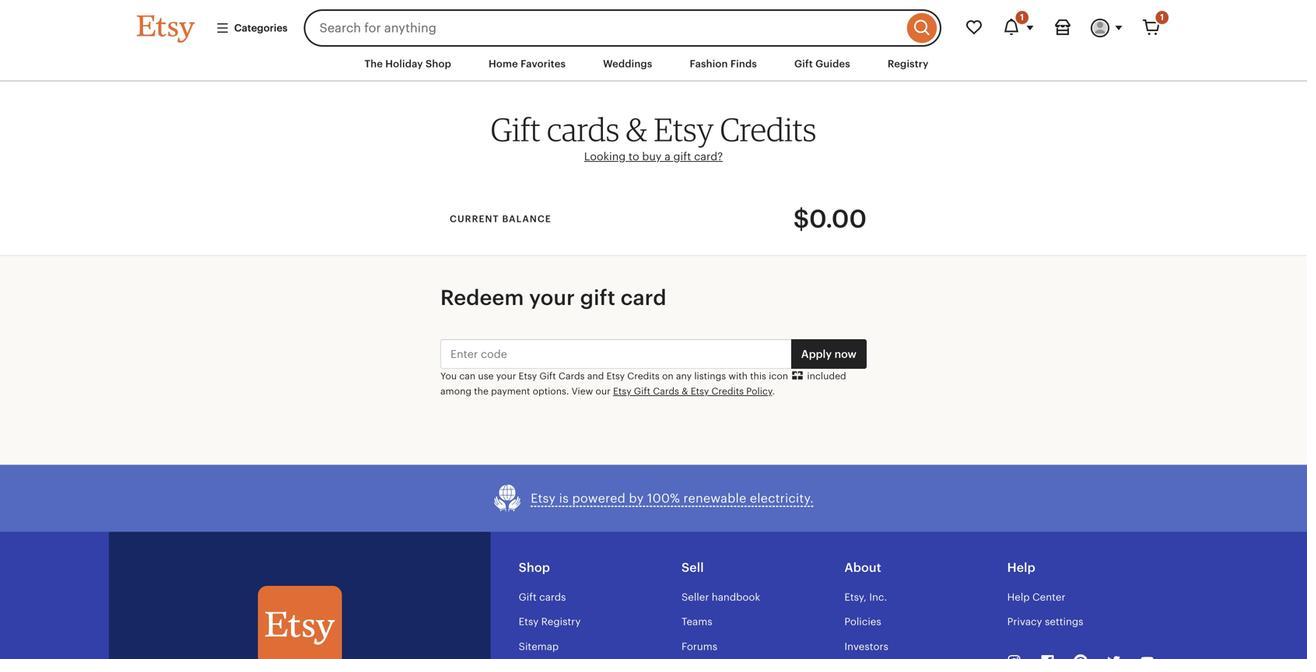 Task type: locate. For each thing, give the bounding box(es) containing it.
favorites
[[521, 58, 566, 70]]

etsy up payment
[[519, 371, 537, 381]]

among
[[440, 386, 472, 396]]

0 horizontal spatial &
[[626, 110, 648, 149]]

gift inside gift cards & etsy credits looking to buy a gift card?
[[491, 110, 541, 149]]

etsy, inc.
[[845, 592, 887, 603]]

credits down with
[[712, 386, 744, 396]]

credits inside gift cards & etsy credits looking to buy a gift card?
[[720, 110, 817, 149]]

1 vertical spatial registry
[[541, 616, 581, 628]]

0 vertical spatial cards
[[547, 110, 620, 149]]

help center
[[1008, 592, 1066, 603]]

1 vertical spatial &
[[682, 386, 688, 396]]

weddings link
[[592, 50, 664, 78]]

1 vertical spatial credits
[[628, 371, 660, 381]]

cards up view
[[559, 371, 585, 381]]

0 horizontal spatial 1
[[1021, 12, 1024, 22]]

privacy settings
[[1008, 616, 1084, 628]]

gift up etsy registry
[[519, 592, 537, 603]]

cards
[[559, 371, 585, 381], [653, 386, 679, 396]]

gift
[[795, 58, 813, 70], [491, 110, 541, 149], [540, 371, 556, 381], [634, 386, 651, 396], [519, 592, 537, 603]]

shop up gift cards
[[519, 561, 550, 575]]

with
[[729, 371, 748, 381]]

categories button
[[204, 14, 299, 42]]

0 horizontal spatial your
[[496, 371, 516, 381]]

your right redeem
[[529, 286, 575, 310]]

& down any
[[682, 386, 688, 396]]

fashion finds link
[[678, 50, 769, 78]]

0 vertical spatial registry
[[888, 58, 929, 70]]

categories banner
[[109, 0, 1199, 47]]

1 vertical spatial shop
[[519, 561, 550, 575]]

gift right the a
[[674, 150, 691, 163]]

2 1 from the left
[[1161, 12, 1164, 22]]

current
[[450, 214, 499, 224]]

sitemap link
[[519, 641, 559, 652]]

your
[[529, 286, 575, 310], [496, 371, 516, 381]]

the
[[365, 58, 383, 70]]

investors link
[[845, 641, 889, 652]]

our
[[596, 386, 611, 396]]

gift for gift cards
[[519, 592, 537, 603]]

1 link
[[1133, 9, 1171, 47]]

1 vertical spatial cards
[[539, 592, 566, 603]]

1 horizontal spatial gift
[[674, 150, 691, 163]]

etsy down the listings
[[691, 386, 709, 396]]

help up privacy
[[1008, 592, 1030, 603]]

gift left card
[[580, 286, 616, 310]]

etsy gift cards & etsy credits policy .
[[613, 386, 775, 396]]

registry
[[888, 58, 929, 70], [541, 616, 581, 628]]

1 horizontal spatial 1
[[1161, 12, 1164, 22]]

&
[[626, 110, 648, 149], [682, 386, 688, 396]]

forums link
[[682, 641, 718, 652]]

none search field inside categories banner
[[304, 9, 942, 47]]

etsy inside gift cards & etsy credits looking to buy a gift card?
[[654, 110, 714, 149]]

cards down on
[[653, 386, 679, 396]]

0 vertical spatial &
[[626, 110, 648, 149]]

registry down the gift cards link
[[541, 616, 581, 628]]

credits
[[720, 110, 817, 149], [628, 371, 660, 381], [712, 386, 744, 396]]

credits up card?
[[720, 110, 817, 149]]

1
[[1021, 12, 1024, 22], [1161, 12, 1164, 22]]

cards up looking
[[547, 110, 620, 149]]

1 vertical spatial cards
[[653, 386, 679, 396]]

shop
[[426, 58, 451, 70], [519, 561, 550, 575]]

gift
[[674, 150, 691, 163], [580, 286, 616, 310]]

redeem
[[440, 286, 524, 310]]

the
[[474, 386, 489, 396]]

gift cards link
[[519, 592, 566, 603]]

finds
[[731, 58, 757, 70]]

etsy inside etsy is powered by 100% renewable electricity. button
[[531, 492, 556, 506]]

None submit
[[791, 339, 867, 369]]

& up to
[[626, 110, 648, 149]]

on
[[662, 371, 674, 381]]

1 vertical spatial help
[[1008, 592, 1030, 603]]

0 horizontal spatial cards
[[559, 371, 585, 381]]

None search field
[[304, 9, 942, 47]]

0 vertical spatial credits
[[720, 110, 817, 149]]

etsy up sitemap link
[[519, 616, 539, 628]]

2 help from the top
[[1008, 592, 1030, 603]]

1 help from the top
[[1008, 561, 1036, 575]]

menu bar
[[109, 47, 1199, 82]]

Redeem your gift card text field
[[440, 339, 792, 369]]

etsy is powered by 100% renewable electricity. button
[[493, 484, 814, 513]]

1 horizontal spatial your
[[529, 286, 575, 310]]

& inside gift cards & etsy credits looking to buy a gift card?
[[626, 110, 648, 149]]

home favorites link
[[477, 50, 578, 78]]

cards up etsy registry
[[539, 592, 566, 603]]

credits left on
[[628, 371, 660, 381]]

card?
[[694, 150, 723, 163]]

0 vertical spatial gift
[[674, 150, 691, 163]]

gift left "guides"
[[795, 58, 813, 70]]

1 horizontal spatial registry
[[888, 58, 929, 70]]

electricity.
[[750, 492, 814, 506]]

1 horizontal spatial cards
[[653, 386, 679, 396]]

0 vertical spatial help
[[1008, 561, 1036, 575]]

0 horizontal spatial gift
[[580, 286, 616, 310]]

gift inside gift guides link
[[795, 58, 813, 70]]

etsy
[[654, 110, 714, 149], [519, 371, 537, 381], [607, 371, 625, 381], [613, 386, 632, 396], [691, 386, 709, 396], [531, 492, 556, 506], [519, 616, 539, 628]]

0 vertical spatial your
[[529, 286, 575, 310]]

1 horizontal spatial &
[[682, 386, 688, 396]]

menu bar containing the holiday shop
[[109, 47, 1199, 82]]

seller handbook link
[[682, 592, 761, 603]]

gift down home favorites link
[[491, 110, 541, 149]]

icon
[[769, 371, 788, 381]]

etsy up the a
[[654, 110, 714, 149]]

cards
[[547, 110, 620, 149], [539, 592, 566, 603]]

you
[[440, 371, 457, 381]]

Search for anything text field
[[304, 9, 904, 47]]

looking to buy a gift card? link
[[584, 150, 723, 163]]

etsy down you can use your etsy gift cards and etsy credits on any listings with this icon
[[613, 386, 632, 396]]

etsy left is
[[531, 492, 556, 506]]

etsy, inc. link
[[845, 592, 887, 603]]

investors
[[845, 641, 889, 652]]

1 1 from the left
[[1021, 12, 1024, 22]]

shop right holiday
[[426, 58, 451, 70]]

your up payment
[[496, 371, 516, 381]]

0 vertical spatial shop
[[426, 58, 451, 70]]

registry right "guides"
[[888, 58, 929, 70]]

cards inside gift cards & etsy credits looking to buy a gift card?
[[547, 110, 620, 149]]

sell
[[682, 561, 704, 575]]

registry link
[[876, 50, 941, 78]]

help up help center link
[[1008, 561, 1036, 575]]



Task type: describe. For each thing, give the bounding box(es) containing it.
gift cards & etsy credits looking to buy a gift card?
[[491, 110, 817, 163]]

etsy,
[[845, 592, 867, 603]]

categories
[[234, 22, 288, 34]]

seller
[[682, 592, 709, 603]]

payment
[[491, 386, 530, 396]]

buy
[[642, 150, 662, 163]]

inc.
[[870, 592, 887, 603]]

cards for gift cards & etsy credits looking to buy a gift card?
[[547, 110, 620, 149]]

$0.00
[[794, 205, 867, 233]]

holiday
[[385, 58, 423, 70]]

gift cards
[[519, 592, 566, 603]]

0 horizontal spatial registry
[[541, 616, 581, 628]]

gift inside gift cards & etsy credits looking to buy a gift card?
[[674, 150, 691, 163]]

about
[[845, 561, 882, 575]]

use
[[478, 371, 494, 381]]

1 button
[[993, 9, 1044, 47]]

cards for gift cards
[[539, 592, 566, 603]]

powered
[[572, 492, 626, 506]]

help for help center
[[1008, 592, 1030, 603]]

fashion finds
[[690, 58, 757, 70]]

privacy
[[1008, 616, 1043, 628]]

gift guides
[[795, 58, 851, 70]]

1 inside dropdown button
[[1021, 12, 1024, 22]]

1 horizontal spatial shop
[[519, 561, 550, 575]]

is
[[559, 492, 569, 506]]

options.
[[533, 386, 569, 396]]

included among the payment options. view our
[[440, 371, 847, 396]]

registry inside registry link
[[888, 58, 929, 70]]

gift down you can use your etsy gift cards and etsy credits on any listings with this icon
[[634, 386, 651, 396]]

guides
[[816, 58, 851, 70]]

listings
[[694, 371, 726, 381]]

gift up options.
[[540, 371, 556, 381]]

current balance
[[450, 214, 552, 224]]

balance
[[502, 214, 552, 224]]

can
[[459, 371, 476, 381]]

gift for gift cards & etsy credits looking to buy a gift card?
[[491, 110, 541, 149]]

1 vertical spatial gift
[[580, 286, 616, 310]]

this
[[750, 371, 767, 381]]

help center link
[[1008, 592, 1066, 603]]

gift for gift guides
[[795, 58, 813, 70]]

any
[[676, 371, 692, 381]]

2 vertical spatial credits
[[712, 386, 744, 396]]

teams link
[[682, 616, 713, 628]]

weddings
[[603, 58, 653, 70]]

card
[[621, 286, 667, 310]]

home
[[489, 58, 518, 70]]

by
[[629, 492, 644, 506]]

0 horizontal spatial shop
[[426, 58, 451, 70]]

looking
[[584, 150, 626, 163]]

settings
[[1045, 616, 1084, 628]]

teams
[[682, 616, 713, 628]]

help for help
[[1008, 561, 1036, 575]]

0 vertical spatial cards
[[559, 371, 585, 381]]

you can use your etsy gift cards and etsy credits on any listings with this icon
[[440, 371, 791, 381]]

policies link
[[845, 616, 882, 628]]

policy
[[746, 386, 772, 396]]

seller handbook
[[682, 592, 761, 603]]

privacy settings link
[[1008, 616, 1084, 628]]

etsy is powered by 100% renewable electricity.
[[531, 492, 814, 506]]

redeem your gift card
[[440, 286, 667, 310]]

fashion
[[690, 58, 728, 70]]

sitemap
[[519, 641, 559, 652]]

.
[[772, 386, 775, 396]]

etsy gift cards & etsy credits policy link
[[613, 386, 772, 396]]

home favorites
[[489, 58, 566, 70]]

the holiday shop
[[365, 58, 451, 70]]

a
[[665, 150, 671, 163]]

to
[[629, 150, 639, 163]]

etsy registry link
[[519, 616, 581, 628]]

view
[[572, 386, 593, 396]]

the holiday shop link
[[353, 50, 463, 78]]

gift guides link
[[783, 50, 862, 78]]

forums
[[682, 641, 718, 652]]

and
[[587, 371, 604, 381]]

handbook
[[712, 592, 761, 603]]

included
[[807, 371, 847, 381]]

renewable
[[684, 492, 747, 506]]

100%
[[647, 492, 680, 506]]

etsy registry
[[519, 616, 581, 628]]

etsy up 'our'
[[607, 371, 625, 381]]

center
[[1033, 592, 1066, 603]]

policies
[[845, 616, 882, 628]]

1 vertical spatial your
[[496, 371, 516, 381]]



Task type: vqa. For each thing, say whether or not it's contained in the screenshot.


